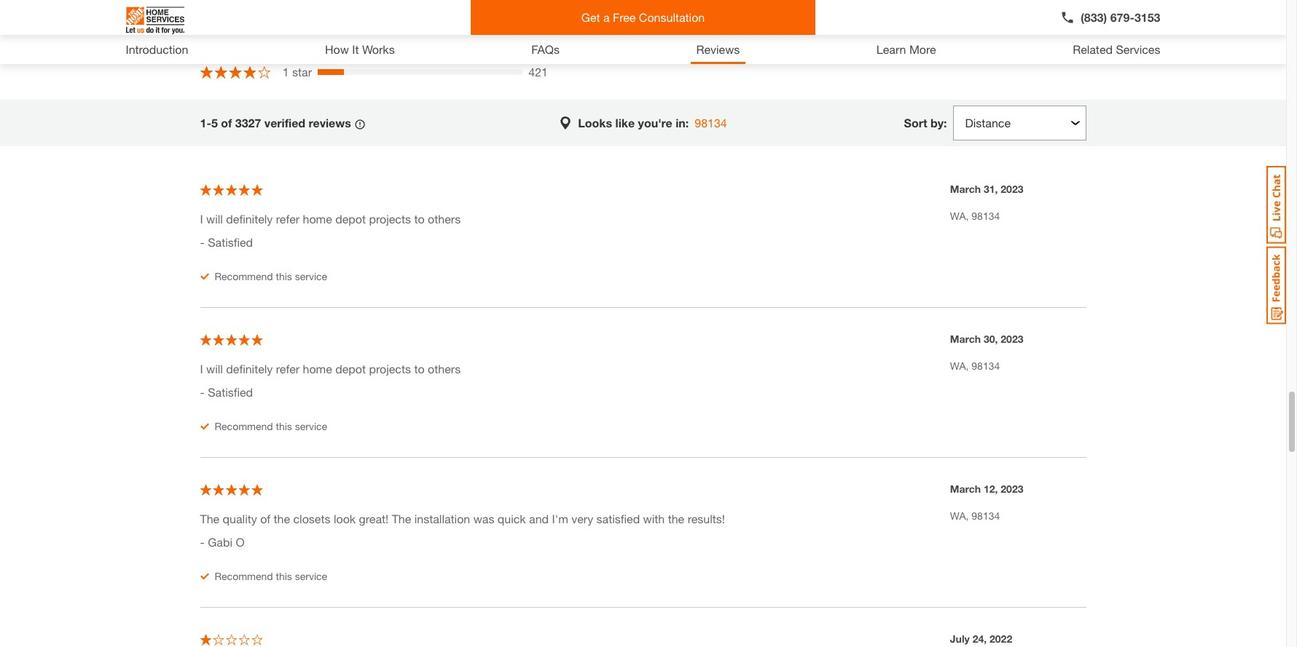 Task type: describe. For each thing, give the bounding box(es) containing it.
projects for march 30, 2023
[[369, 362, 411, 376]]

sort by:
[[904, 116, 947, 130]]

2
[[283, 45, 289, 58]]

march for march 12, 2023
[[950, 483, 981, 496]]

24,
[[973, 633, 987, 646]]

3153
[[1135, 10, 1161, 24]]

was
[[473, 512, 494, 526]]

will for march 31, 2023
[[206, 212, 223, 226]]

by:
[[931, 116, 947, 130]]

3 star
[[283, 24, 312, 38]]

satisfied
[[597, 512, 640, 526]]

others for march 31, 2023
[[428, 212, 461, 226]]

3 star link
[[283, 23, 312, 40]]

wa, for march 31, 2023
[[950, 210, 969, 222]]

look
[[334, 512, 356, 526]]

very
[[572, 512, 593, 526]]

222 1 star
[[283, 45, 548, 79]]

related
[[1073, 42, 1113, 56]]

learn
[[877, 42, 906, 56]]

faqs
[[531, 42, 560, 56]]

recommend this service for march 31, 2023
[[215, 271, 327, 283]]

222
[[529, 45, 548, 58]]

installation
[[415, 512, 470, 526]]

(833)
[[1081, 10, 1107, 24]]

march 30, 2023
[[950, 333, 1024, 346]]

☆ ☆ ☆ ☆ ☆ for march 12, 2023
[[200, 483, 263, 497]]

98134 for march 12, 2023
[[972, 510, 1000, 523]]

wa, 98134 for 30,
[[950, 360, 1000, 373]]

reviews
[[309, 116, 351, 130]]

star for 2
[[292, 45, 312, 58]]

projects for march 31, 2023
[[369, 212, 411, 226]]

quality
[[223, 512, 257, 526]]

the quality of the closets look great! the installation was quick and i'm very satisfied with the results!
[[200, 512, 725, 526]]

2023 for march 31, 2023
[[1001, 183, 1024, 195]]

services
[[1116, 42, 1161, 56]]

★ ★ ★ ★ ★ for march 30, 2023
[[200, 333, 263, 347]]

refer for march 30, 2023
[[276, 362, 300, 376]]

☆ ☆ ☆ ☆ ☆ for march 30, 2023
[[200, 333, 263, 347]]

☆ ☆ ☆ ☆ ☆ for march 31, 2023
[[200, 183, 263, 197]]

1-5 of 3327 verified reviews
[[200, 116, 354, 130]]

★ ★ ★ ★ ★ for march 31, 2023
[[200, 183, 263, 197]]

closets
[[293, 512, 331, 526]]

- satisfied for march 31, 2023
[[200, 236, 253, 249]]

a
[[603, 10, 610, 24]]

gabi
[[208, 536, 232, 550]]

wa, for march 30, 2023
[[950, 360, 969, 373]]

- gabi o
[[200, 536, 245, 550]]

2 the from the left
[[392, 512, 411, 526]]

2 star link
[[283, 43, 312, 61]]

results!
[[688, 512, 725, 526]]

introduction
[[126, 42, 188, 56]]

feedback link image
[[1267, 246, 1286, 325]]

sort
[[904, 116, 927, 130]]

depot for march 30, 2023
[[335, 362, 366, 376]]

wa, 98134 for 12,
[[950, 510, 1000, 523]]

great!
[[359, 512, 389, 526]]

march for march 31, 2023
[[950, 183, 981, 195]]

march 12, 2023
[[950, 483, 1024, 496]]

1 the from the left
[[274, 512, 290, 526]]

2 the from the left
[[668, 512, 684, 526]]

verified
[[264, 116, 305, 130]]

o
[[236, 536, 245, 550]]

get a free consultation
[[581, 10, 705, 24]]

5 ☆ ☆ ☆ ☆ ☆ from the top
[[200, 633, 263, 647]]

this for march 31, 2023
[[276, 271, 292, 283]]

this for march 12, 2023
[[276, 571, 292, 583]]

i'm
[[552, 512, 568, 526]]

1 vertical spatial 5
[[211, 116, 218, 130]]

learn more
[[877, 42, 936, 56]]

depot for march 31, 2023
[[335, 212, 366, 226]]

98134 right in:
[[695, 116, 727, 130]]

1
[[283, 65, 289, 79]]

0 vertical spatial of
[[236, 34, 246, 48]]

recommend for march 12, 2023
[[215, 571, 273, 583]]

- for march 12, 2023
[[200, 536, 205, 550]]

- satisfied for march 30, 2023
[[200, 386, 253, 399]]

related services
[[1073, 42, 1161, 56]]

will for march 30, 2023
[[206, 362, 223, 376]]

(833) 679-3153
[[1081, 10, 1161, 24]]

679-
[[1110, 10, 1135, 24]]

how
[[325, 42, 349, 56]]

with
[[643, 512, 665, 526]]

wa, for march 12, 2023
[[950, 510, 969, 523]]

98134 for march 31, 2023
[[972, 210, 1000, 222]]

service for march 12, 2023
[[295, 571, 327, 583]]

out
[[215, 34, 232, 48]]

you're
[[638, 116, 672, 130]]

- for march 31, 2023
[[200, 236, 205, 249]]

1 the from the left
[[200, 512, 219, 526]]

in:
[[676, 116, 689, 130]]

to for march 30, 2023
[[414, 362, 425, 376]]



Task type: vqa. For each thing, say whether or not it's contained in the screenshot.


Task type: locate. For each thing, give the bounding box(es) containing it.
1 vertical spatial 2023
[[1001, 333, 1024, 346]]

0 vertical spatial satisfied
[[208, 236, 253, 249]]

1 satisfied from the top
[[208, 236, 253, 249]]

★ ★ ★ ★ ★
[[200, 183, 263, 197], [200, 333, 263, 347], [200, 483, 263, 497]]

the left closets
[[274, 512, 290, 526]]

2 vertical spatial of
[[260, 512, 270, 526]]

3327
[[235, 116, 261, 130]]

wa, down march 12, 2023
[[950, 510, 969, 523]]

wa, 98134
[[950, 210, 1000, 222], [950, 360, 1000, 373], [950, 510, 1000, 523]]

out of 5
[[215, 34, 255, 48]]

98134 down march 30, 2023
[[972, 360, 1000, 373]]

wa, 98134 for 31,
[[950, 210, 1000, 222]]

2 vertical spatial recommend
[[215, 571, 273, 583]]

☆
[[200, 64, 213, 80], [214, 64, 228, 80], [229, 64, 242, 80], [243, 64, 256, 80], [258, 64, 271, 80], [200, 183, 212, 197], [213, 183, 225, 197], [226, 183, 237, 197], [239, 183, 250, 197], [251, 183, 263, 197], [200, 333, 212, 347], [213, 333, 225, 347], [226, 333, 237, 347], [239, 333, 250, 347], [251, 333, 263, 347], [200, 483, 212, 497], [213, 483, 225, 497], [226, 483, 237, 497], [239, 483, 250, 497], [251, 483, 263, 497], [200, 633, 212, 647], [213, 633, 225, 647], [226, 633, 237, 647], [239, 633, 250, 647], [251, 633, 263, 647]]

0 vertical spatial wa, 98134
[[950, 210, 1000, 222]]

2 vertical spatial ★ ★ ★ ★ ★
[[200, 483, 263, 497]]

★ ★ ★ ★ ★ for march 12, 2023
[[200, 483, 263, 497]]

home for march 31, 2023
[[303, 212, 332, 226]]

like
[[615, 116, 635, 130]]

421
[[529, 65, 548, 79]]

1 vertical spatial wa,
[[950, 360, 969, 373]]

march left 30,
[[950, 333, 981, 346]]

star inside 222 1 star
[[292, 65, 312, 79]]

- satisfied
[[200, 236, 253, 249], [200, 386, 253, 399]]

star inside "193 2 star"
[[292, 45, 312, 58]]

2 i from the top
[[200, 362, 203, 376]]

1 to from the top
[[414, 212, 425, 226]]

star for 1
[[292, 65, 312, 79]]

star right 1
[[292, 65, 312, 79]]

0 vertical spatial march
[[950, 183, 981, 195]]

1 recommend this service from the top
[[215, 271, 327, 283]]

1 projects from the top
[[369, 212, 411, 226]]

2 march from the top
[[950, 333, 981, 346]]

0 horizontal spatial of
[[221, 116, 232, 130]]

12,
[[984, 483, 998, 496]]

-
[[200, 236, 205, 249], [200, 386, 205, 399], [200, 536, 205, 550]]

depot
[[335, 212, 366, 226], [335, 362, 366, 376]]

3 recommend from the top
[[215, 571, 273, 583]]

july 24, 2022
[[950, 633, 1012, 646]]

98134 link
[[695, 116, 727, 130]]

satisfied for march 31, 2023
[[208, 236, 253, 249]]

to for march 31, 2023
[[414, 212, 425, 226]]

2 satisfied from the top
[[208, 386, 253, 399]]

★ ★ ★ ★
[[200, 64, 256, 80]]

2023
[[1001, 183, 1024, 195], [1001, 333, 1024, 346], [1001, 483, 1024, 496]]

1 vertical spatial i will definitely refer home depot projects to others
[[200, 362, 461, 376]]

the
[[274, 512, 290, 526], [668, 512, 684, 526]]

98134 for march 30, 2023
[[972, 360, 1000, 373]]

recommend this service for march 30, 2023
[[215, 421, 327, 433]]

0 vertical spatial - satisfied
[[200, 236, 253, 249]]

the right great!
[[392, 512, 411, 526]]

193
[[529, 24, 548, 38]]

to
[[414, 212, 425, 226], [414, 362, 425, 376]]

wa, 98134 down 'march 31, 2023'
[[950, 210, 1000, 222]]

refer
[[276, 212, 300, 226], [276, 362, 300, 376]]

it
[[352, 42, 359, 56]]

projects
[[369, 212, 411, 226], [369, 362, 411, 376]]

refer for march 31, 2023
[[276, 212, 300, 226]]

- for march 30, 2023
[[200, 386, 205, 399]]

quick
[[498, 512, 526, 526]]

the right with
[[668, 512, 684, 526]]

3 - from the top
[[200, 536, 205, 550]]

0 vertical spatial -
[[200, 236, 205, 249]]

(833) 679-3153 link
[[1060, 9, 1161, 26]]

1 vertical spatial recommend
[[215, 421, 273, 433]]

1 star link
[[283, 64, 312, 81]]

2 depot from the top
[[335, 362, 366, 376]]

march
[[950, 183, 981, 195], [950, 333, 981, 346], [950, 483, 981, 496]]

0 vertical spatial recommend
[[215, 271, 273, 283]]

2 recommend from the top
[[215, 421, 273, 433]]

1 vertical spatial home
[[303, 362, 332, 376]]

2 refer from the top
[[276, 362, 300, 376]]

2 vertical spatial march
[[950, 483, 981, 496]]

this
[[276, 271, 292, 283], [276, 421, 292, 433], [276, 571, 292, 583]]

1 vertical spatial will
[[206, 362, 223, 376]]

3 ★ ★ ★ ★ ★ from the top
[[200, 483, 263, 497]]

recommend for march 31, 2023
[[215, 271, 273, 283]]

2023 for march 30, 2023
[[1001, 333, 1024, 346]]

0 vertical spatial depot
[[335, 212, 366, 226]]

4 ☆ ☆ ☆ ☆ ☆ from the top
[[200, 483, 263, 497]]

definitely
[[226, 212, 273, 226], [226, 362, 273, 376]]

march 31, 2023
[[950, 183, 1024, 195]]

5
[[249, 34, 255, 48], [211, 116, 218, 130]]

0 vertical spatial i will definitely refer home depot projects to others
[[200, 212, 461, 226]]

works
[[362, 42, 395, 56]]

of
[[236, 34, 246, 48], [221, 116, 232, 130], [260, 512, 270, 526]]

5 left 3327
[[211, 116, 218, 130]]

1 depot from the top
[[335, 212, 366, 226]]

star inside 3 star link
[[292, 24, 312, 38]]

wa,
[[950, 210, 969, 222], [950, 360, 969, 373], [950, 510, 969, 523]]

1 ☆ ☆ ☆ ☆ ☆ from the top
[[200, 64, 271, 80]]

i for march 30, 2023
[[200, 362, 203, 376]]

3 2023 from the top
[[1001, 483, 1024, 496]]

home for march 30, 2023
[[303, 362, 332, 376]]

0 vertical spatial refer
[[276, 212, 300, 226]]

2 to from the top
[[414, 362, 425, 376]]

1 vertical spatial refer
[[276, 362, 300, 376]]

★
[[200, 64, 213, 80], [214, 64, 228, 80], [229, 64, 242, 80], [243, 64, 256, 80], [200, 183, 212, 197], [213, 183, 225, 197], [226, 183, 237, 197], [239, 183, 250, 197], [251, 183, 263, 197], [200, 333, 212, 347], [213, 333, 225, 347], [226, 333, 237, 347], [239, 333, 250, 347], [251, 333, 263, 347], [200, 483, 212, 497], [213, 483, 225, 497], [226, 483, 237, 497], [239, 483, 250, 497], [251, 483, 263, 497], [200, 633, 212, 647]]

0 vertical spatial projects
[[369, 212, 411, 226]]

98134 down march 12, 2023
[[972, 510, 1000, 523]]

star right 2
[[292, 45, 312, 58]]

of right quality
[[260, 512, 270, 526]]

1 vertical spatial others
[[428, 362, 461, 376]]

1-
[[200, 116, 211, 130]]

and
[[529, 512, 549, 526]]

recommend for march 30, 2023
[[215, 421, 273, 433]]

1 vertical spatial service
[[295, 421, 327, 433]]

get a free consultation button
[[471, 0, 816, 35]]

the
[[200, 512, 219, 526], [392, 512, 411, 526]]

30,
[[984, 333, 998, 346]]

recommend this service
[[215, 271, 327, 283], [215, 421, 327, 433], [215, 571, 327, 583]]

2022
[[990, 633, 1012, 646]]

0 vertical spatial to
[[414, 212, 425, 226]]

1 vertical spatial -
[[200, 386, 205, 399]]

2 recommend this service from the top
[[215, 421, 327, 433]]

2 vertical spatial recommend this service
[[215, 571, 327, 583]]

1 will from the top
[[206, 212, 223, 226]]

2 vertical spatial wa, 98134
[[950, 510, 1000, 523]]

3
[[283, 24, 289, 38]]

1 vertical spatial this
[[276, 421, 292, 433]]

this for march 30, 2023
[[276, 421, 292, 433]]

2 horizontal spatial of
[[260, 512, 270, 526]]

consultation
[[639, 10, 705, 24]]

0 horizontal spatial the
[[274, 512, 290, 526]]

definitely for march 31, 2023
[[226, 212, 273, 226]]

0 vertical spatial this
[[276, 271, 292, 283]]

1 horizontal spatial of
[[236, 34, 246, 48]]

3 recommend this service from the top
[[215, 571, 327, 583]]

3 march from the top
[[950, 483, 981, 496]]

0 vertical spatial others
[[428, 212, 461, 226]]

0 horizontal spatial 5
[[211, 116, 218, 130]]

1 star from the top
[[292, 24, 312, 38]]

star right 3
[[292, 24, 312, 38]]

1 vertical spatial definitely
[[226, 362, 273, 376]]

1 service from the top
[[295, 271, 327, 283]]

1 home from the top
[[303, 212, 332, 226]]

1 vertical spatial projects
[[369, 362, 411, 376]]

2 will from the top
[[206, 362, 223, 376]]

service for march 31, 2023
[[295, 271, 327, 283]]

2 wa, from the top
[[950, 360, 969, 373]]

1 horizontal spatial the
[[668, 512, 684, 526]]

2 - satisfied from the top
[[200, 386, 253, 399]]

1 vertical spatial star
[[292, 45, 312, 58]]

1 this from the top
[[276, 271, 292, 283]]

98134 down 'march 31, 2023'
[[972, 210, 1000, 222]]

march left 31,
[[950, 183, 981, 195]]

more
[[909, 42, 936, 56]]

3 wa, from the top
[[950, 510, 969, 523]]

live chat image
[[1267, 166, 1286, 244]]

1 i will definitely refer home depot projects to others from the top
[[200, 212, 461, 226]]

1 vertical spatial ★ ★ ★ ★ ★
[[200, 333, 263, 347]]

star
[[292, 24, 312, 38], [292, 45, 312, 58], [292, 65, 312, 79]]

2 star from the top
[[292, 45, 312, 58]]

2 i will definitely refer home depot projects to others from the top
[[200, 362, 461, 376]]

2 vertical spatial service
[[295, 571, 327, 583]]

others
[[428, 212, 461, 226], [428, 362, 461, 376]]

1 wa, from the top
[[950, 210, 969, 222]]

0 vertical spatial recommend this service
[[215, 271, 327, 283]]

0 vertical spatial definitely
[[226, 212, 273, 226]]

of right out
[[236, 34, 246, 48]]

the up 'gabi' on the bottom left of page
[[200, 512, 219, 526]]

1 definitely from the top
[[226, 212, 273, 226]]

looks like you're in: 98134
[[578, 116, 727, 130]]

3 wa, 98134 from the top
[[950, 510, 1000, 523]]

1 - from the top
[[200, 236, 205, 249]]

free
[[613, 10, 636, 24]]

i will definitely refer home depot projects to others for march 31, 2023
[[200, 212, 461, 226]]

1 - satisfied from the top
[[200, 236, 253, 249]]

0 vertical spatial home
[[303, 212, 332, 226]]

0 horizontal spatial the
[[200, 512, 219, 526]]

31,
[[984, 183, 998, 195]]

definitely for march 30, 2023
[[226, 362, 273, 376]]

1 vertical spatial wa, 98134
[[950, 360, 1000, 373]]

service for march 30, 2023
[[295, 421, 327, 433]]

of right 1-
[[221, 116, 232, 130]]

i will definitely refer home depot projects to others for march 30, 2023
[[200, 362, 461, 376]]

do it for you logo image
[[126, 1, 184, 40]]

2023 right 31,
[[1001, 183, 1024, 195]]

2 vertical spatial -
[[200, 536, 205, 550]]

1 vertical spatial satisfied
[[208, 386, 253, 399]]

2023 right 30,
[[1001, 333, 1024, 346]]

1 vertical spatial to
[[414, 362, 425, 376]]

98134
[[695, 116, 727, 130], [972, 210, 1000, 222], [972, 360, 1000, 373], [972, 510, 1000, 523]]

0 vertical spatial will
[[206, 212, 223, 226]]

wa, 98134 down march 30, 2023
[[950, 360, 1000, 373]]

2 ★ ★ ★ ★ ★ from the top
[[200, 333, 263, 347]]

1 horizontal spatial the
[[392, 512, 411, 526]]

1 2023 from the top
[[1001, 183, 1024, 195]]

0 vertical spatial ★ ★ ★ ★ ★
[[200, 183, 263, 197]]

1 vertical spatial i
[[200, 362, 203, 376]]

1 vertical spatial depot
[[335, 362, 366, 376]]

i
[[200, 212, 203, 226], [200, 362, 203, 376]]

2023 for march 12, 2023
[[1001, 483, 1024, 496]]

1 march from the top
[[950, 183, 981, 195]]

1 vertical spatial recommend this service
[[215, 421, 327, 433]]

2 this from the top
[[276, 421, 292, 433]]

reviews
[[696, 42, 740, 56]]

2023 right 12,
[[1001, 483, 1024, 496]]

3 service from the top
[[295, 571, 327, 583]]

march for march 30, 2023
[[950, 333, 981, 346]]

1 ★ ★ ★ ★ ★ from the top
[[200, 183, 263, 197]]

2 service from the top
[[295, 421, 327, 433]]

0 vertical spatial i
[[200, 212, 203, 226]]

wa, down march 30, 2023
[[950, 360, 969, 373]]

3 this from the top
[[276, 571, 292, 583]]

home
[[303, 212, 332, 226], [303, 362, 332, 376]]

1 recommend from the top
[[215, 271, 273, 283]]

1 vertical spatial of
[[221, 116, 232, 130]]

march left 12,
[[950, 483, 981, 496]]

3 star from the top
[[292, 65, 312, 79]]

0 vertical spatial 5
[[249, 34, 255, 48]]

2 others from the top
[[428, 362, 461, 376]]

others for march 30, 2023
[[428, 362, 461, 376]]

1 vertical spatial - satisfied
[[200, 386, 253, 399]]

service
[[295, 271, 327, 283], [295, 421, 327, 433], [295, 571, 327, 583]]

2 vertical spatial this
[[276, 571, 292, 583]]

2 vertical spatial wa,
[[950, 510, 969, 523]]

i will definitely refer home depot projects to others
[[200, 212, 461, 226], [200, 362, 461, 376]]

3 ☆ ☆ ☆ ☆ ☆ from the top
[[200, 333, 263, 347]]

satisfied
[[208, 236, 253, 249], [208, 386, 253, 399]]

looks
[[578, 116, 612, 130]]

i for march 31, 2023
[[200, 212, 203, 226]]

will
[[206, 212, 223, 226], [206, 362, 223, 376]]

satisfied for march 30, 2023
[[208, 386, 253, 399]]

1 others from the top
[[428, 212, 461, 226]]

2 projects from the top
[[369, 362, 411, 376]]

1 wa, 98134 from the top
[[950, 210, 1000, 222]]

0 vertical spatial wa,
[[950, 210, 969, 222]]

193 2 star
[[283, 24, 548, 58]]

1 i from the top
[[200, 212, 203, 226]]

0 vertical spatial 2023
[[1001, 183, 1024, 195]]

get
[[581, 10, 600, 24]]

1 horizontal spatial 5
[[249, 34, 255, 48]]

2 vertical spatial star
[[292, 65, 312, 79]]

2 vertical spatial 2023
[[1001, 483, 1024, 496]]

0 vertical spatial service
[[295, 271, 327, 283]]

wa, down 'march 31, 2023'
[[950, 210, 969, 222]]

2 wa, 98134 from the top
[[950, 360, 1000, 373]]

july
[[950, 633, 970, 646]]

0 vertical spatial star
[[292, 24, 312, 38]]

5 right out
[[249, 34, 255, 48]]

2 - from the top
[[200, 386, 205, 399]]

2 definitely from the top
[[226, 362, 273, 376]]

2 home from the top
[[303, 362, 332, 376]]

2 2023 from the top
[[1001, 333, 1024, 346]]

2 ☆ ☆ ☆ ☆ ☆ from the top
[[200, 183, 263, 197]]

how it works
[[325, 42, 395, 56]]

of for quality
[[260, 512, 270, 526]]

recommend this service for march 12, 2023
[[215, 571, 327, 583]]

1 vertical spatial march
[[950, 333, 981, 346]]

of for 5
[[221, 116, 232, 130]]

1 refer from the top
[[276, 212, 300, 226]]

wa, 98134 down march 12, 2023
[[950, 510, 1000, 523]]



